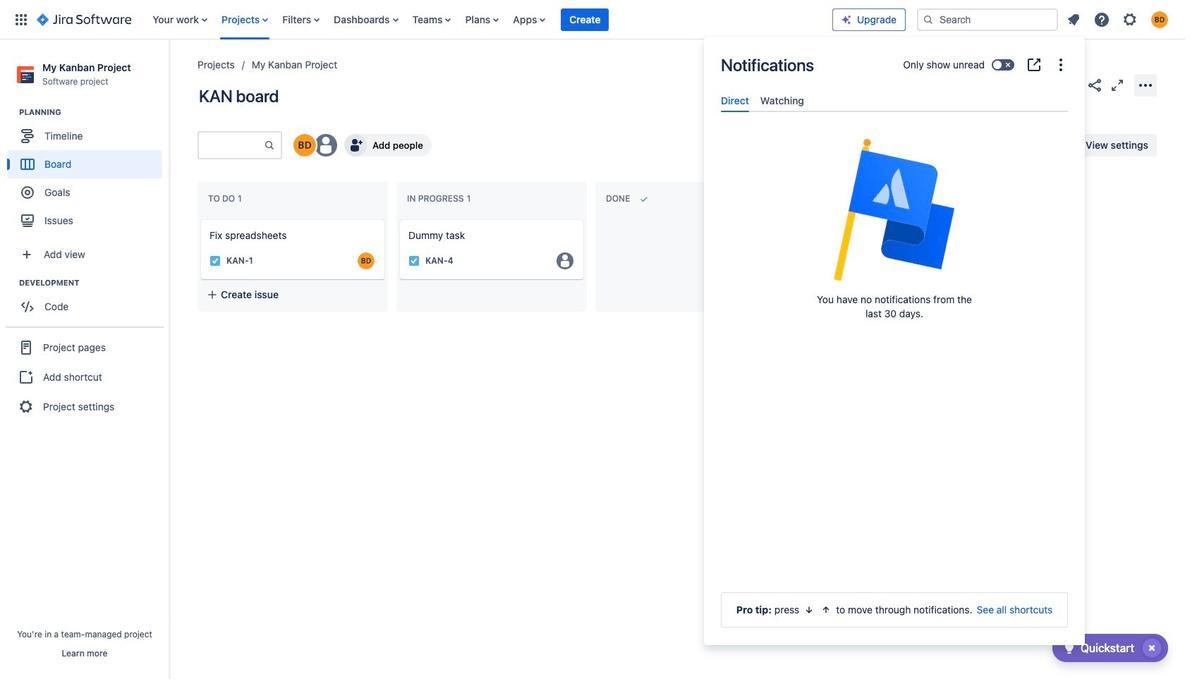 Task type: locate. For each thing, give the bounding box(es) containing it.
enter full screen image
[[1110, 77, 1126, 94]]

Search field
[[918, 8, 1059, 31]]

dialog
[[704, 37, 1086, 646]]

tab list
[[716, 89, 1074, 112]]

heading for group associated with planning image
[[19, 107, 169, 118]]

notifications image
[[1066, 11, 1083, 28]]

1 vertical spatial group
[[7, 278, 169, 326]]

add people image
[[347, 137, 364, 154]]

None search field
[[918, 8, 1059, 31]]

open notifications in a new tab image
[[1026, 56, 1043, 73]]

1 task image from the left
[[210, 255, 221, 267]]

heading
[[19, 107, 169, 118], [19, 278, 169, 289]]

0 horizontal spatial task image
[[210, 255, 221, 267]]

list item
[[561, 0, 609, 39]]

group
[[7, 107, 169, 239], [7, 278, 169, 326], [6, 327, 164, 427]]

your profile and settings image
[[1152, 11, 1169, 28]]

jira software image
[[37, 11, 131, 28], [37, 11, 131, 28]]

tab panel
[[716, 112, 1074, 125]]

0 vertical spatial group
[[7, 107, 169, 239]]

1 heading from the top
[[19, 107, 169, 118]]

banner
[[0, 0, 1186, 40]]

heading for group related to development image
[[19, 278, 169, 289]]

0 vertical spatial heading
[[19, 107, 169, 118]]

list
[[146, 0, 833, 39], [1062, 7, 1177, 32]]

task image down in progress element
[[409, 255, 420, 267]]

1 vertical spatial heading
[[19, 278, 169, 289]]

1 horizontal spatial task image
[[409, 255, 420, 267]]

in progress element
[[407, 193, 474, 204]]

settings image
[[1122, 11, 1139, 28]]

2 heading from the top
[[19, 278, 169, 289]]

task image down to do element
[[210, 255, 221, 267]]

2 task image from the left
[[409, 255, 420, 267]]

star kan board image
[[1064, 77, 1081, 94]]

more image
[[1053, 56, 1070, 73]]

task image
[[210, 255, 221, 267], [409, 255, 420, 267]]

arrow up image
[[821, 605, 832, 616]]

more actions image
[[1138, 77, 1155, 94]]

check image
[[1061, 640, 1078, 657]]

create issue image
[[390, 210, 407, 227]]

goal image
[[21, 186, 34, 199]]



Task type: describe. For each thing, give the bounding box(es) containing it.
arrow down image
[[804, 605, 815, 616]]

search image
[[923, 14, 934, 25]]

import image
[[897, 137, 913, 154]]

planning image
[[2, 104, 19, 121]]

1 horizontal spatial list
[[1062, 7, 1177, 32]]

sidebar element
[[0, 40, 169, 680]]

help image
[[1094, 11, 1111, 28]]

dismiss quickstart image
[[1141, 637, 1164, 660]]

2 vertical spatial group
[[6, 327, 164, 427]]

primary element
[[8, 0, 833, 39]]

appswitcher icon image
[[13, 11, 30, 28]]

development image
[[2, 275, 19, 292]]

sidebar navigation image
[[154, 56, 185, 85]]

task image for create issue icon
[[409, 255, 420, 267]]

Search this board text field
[[199, 133, 264, 158]]

0 horizontal spatial list
[[146, 0, 833, 39]]

task image for create issue image
[[210, 255, 221, 267]]

create issue image
[[191, 210, 208, 227]]

to do element
[[208, 193, 245, 204]]

group for planning image
[[7, 107, 169, 239]]

group for development image
[[7, 278, 169, 326]]



Task type: vqa. For each thing, say whether or not it's contained in the screenshot.
in progress element Task icon
no



